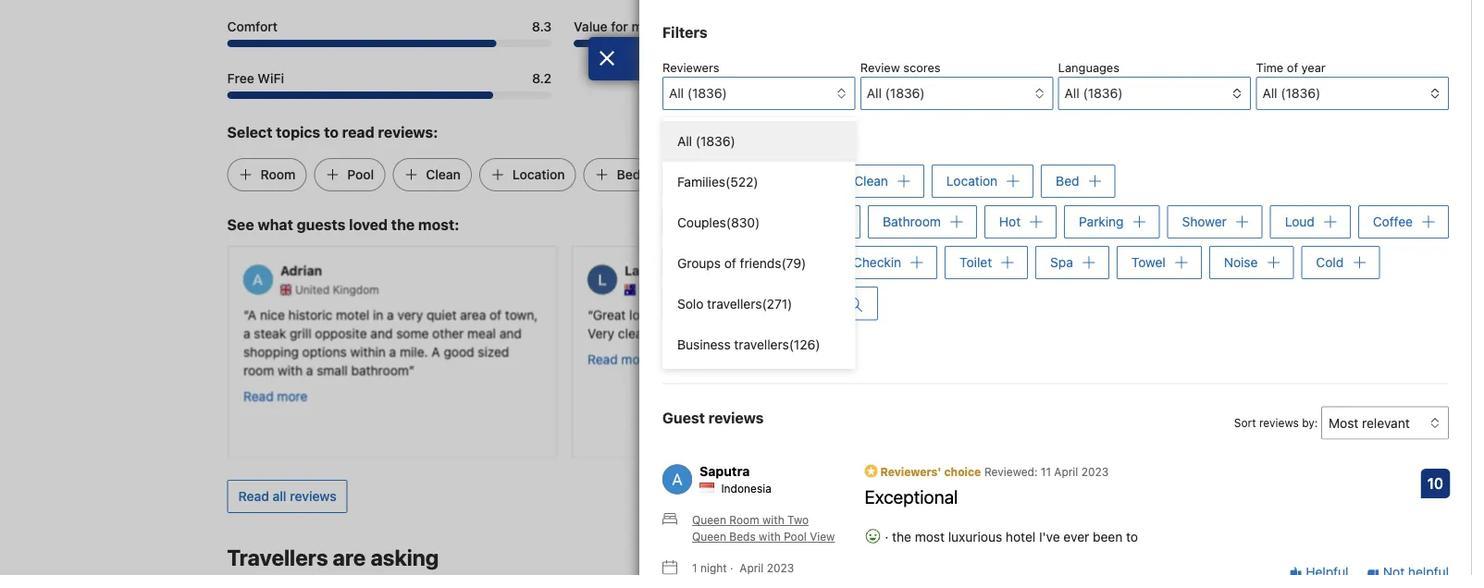 Task type: vqa. For each thing, say whether or not it's contained in the screenshot.
"Booking.com" image
no



Task type: describe. For each thing, give the bounding box(es) containing it.
reviewed:
[[984, 465, 1038, 478]]

free
[[227, 71, 254, 86]]

· the most luxurious hotel i've ever been to
[[881, 530, 1138, 545]]

all (1836) button for reviewers
[[663, 77, 855, 110]]

all (1836) button for review scores
[[860, 77, 1053, 110]]

(271)
[[762, 297, 792, 312]]

comfortable.
[[679, 325, 753, 340]]

(1836) for reviewers
[[687, 86, 727, 101]]

luxembourg
[[983, 283, 1048, 296]]

reviews for sort
[[1259, 417, 1299, 430]]

(1836) for review scores
[[885, 86, 925, 101]]

solo travellers (271)
[[677, 297, 792, 312]]

1 horizontal spatial location
[[947, 174, 998, 189]]

great
[[592, 307, 625, 322]]

1 horizontal spatial reviews:
[[798, 134, 844, 148]]

0 vertical spatial view
[[766, 255, 795, 270]]

view inside queen room with two queen beds with pool view
[[810, 531, 835, 543]]

spa
[[1050, 255, 1073, 270]]

all (1836) link
[[663, 121, 855, 162]]

by:
[[1302, 417, 1318, 430]]

0 horizontal spatial bed
[[617, 167, 641, 182]]

room
[[243, 362, 274, 377]]

0 horizontal spatial clean
[[426, 167, 461, 182]]

all for review scores
[[867, 86, 882, 101]]

free wifi
[[227, 71, 284, 86]]

1 horizontal spatial april
[[1054, 465, 1078, 478]]

all (1836) for review scores
[[867, 86, 925, 101]]

with inside " a nice historic motel in a very quiet area of town, a steak grill opposite and some other meal and shopping options within a mile. a good sized room with a small bathroom
[[277, 362, 302, 377]]

show less button
[[663, 328, 722, 361]]

very
[[397, 307, 423, 322]]

0 horizontal spatial to
[[324, 123, 339, 141]]

nice
[[260, 307, 284, 322]]

value
[[574, 19, 608, 34]]

travellers are asking
[[227, 545, 439, 571]]

comfort
[[227, 19, 278, 34]]

saputra
[[700, 463, 750, 479]]

1 vertical spatial the
[[892, 530, 911, 545]]

search
[[757, 134, 795, 148]]

downtown
[[761, 307, 823, 322]]

small
[[316, 362, 347, 377]]

of inside " great location,  just south of downtown area. very clean and comfortable.
[[746, 307, 758, 322]]

1 vertical spatial april
[[740, 562, 764, 575]]

suite
[[677, 255, 708, 270]]

asking
[[370, 545, 439, 571]]

1
[[692, 562, 697, 575]]

1 vertical spatial 2023
[[767, 562, 794, 575]]

all for time of year
[[1263, 86, 1277, 101]]

money
[[632, 19, 673, 34]]

night
[[700, 562, 727, 575]]

just
[[683, 307, 705, 322]]

(1836) for languages
[[1083, 86, 1123, 101]]

travellers for (126)
[[734, 337, 789, 353]]

opposite
[[315, 325, 367, 340]]

languages
[[1058, 61, 1120, 74]]

1 and from the left
[[370, 325, 392, 340]]

show less
[[663, 337, 722, 352]]

scores
[[903, 61, 941, 74]]

more for " great location,  just south of downtown area. very clean and comfortable.
[[621, 351, 651, 366]]

toilet
[[960, 255, 992, 270]]

and inside " great location,  just south of downtown area. very clean and comfortable.
[[653, 325, 675, 340]]

0 vertical spatial ·
[[885, 530, 889, 545]]

0 horizontal spatial room
[[260, 167, 296, 182]]

less
[[699, 337, 722, 352]]

this is a carousel with rotating slides. it displays featured reviews of the property. use next and previous buttons to navigate. region
[[212, 238, 1260, 465]]

cold
[[1316, 255, 1344, 270]]

area.
[[826, 307, 856, 322]]

0 horizontal spatial a
[[247, 307, 256, 322]]

time
[[1256, 61, 1284, 74]]

1 horizontal spatial "
[[753, 325, 759, 340]]

beds
[[729, 531, 756, 543]]

united
[[295, 283, 329, 296]]

value for money 8.1 meter
[[574, 40, 898, 47]]

2 and from the left
[[499, 325, 521, 340]]

kingdom
[[332, 283, 379, 296]]

(1836) for time of year
[[1281, 86, 1321, 101]]

1 vertical spatial with
[[762, 514, 784, 527]]

review scores
[[860, 61, 941, 74]]

filters
[[663, 24, 708, 41]]

more for " a nice historic motel in a very quiet area of town, a steak grill opposite and some other meal and shopping options within a mile. a good sized room with a small bathroom
[[277, 388, 307, 403]]

select for select topics to read reviews:
[[227, 123, 272, 141]]

1 vertical spatial a
[[431, 344, 440, 359]]

good
[[443, 344, 474, 359]]

1 horizontal spatial bed
[[1056, 174, 1079, 189]]

all (1836) up families
[[677, 134, 735, 149]]

travellers
[[227, 545, 328, 571]]

loved
[[349, 216, 388, 233]]

groups of friends (79)
[[677, 256, 806, 271]]

sort reviews by:
[[1234, 417, 1318, 430]]

all
[[273, 489, 286, 504]]

of left year
[[1287, 61, 1298, 74]]

sort
[[1234, 417, 1256, 430]]

queen room with two queen beds with pool view
[[692, 514, 835, 543]]

towel
[[1132, 255, 1166, 270]]

review
[[860, 61, 900, 74]]

" for a
[[243, 307, 247, 322]]

all for reviewers
[[669, 86, 684, 101]]

australia image
[[624, 284, 635, 295]]

shower
[[1182, 214, 1227, 229]]

read more for " a nice historic motel in a very quiet area of town, a steak grill opposite and some other meal and shopping options within a mile. a good sized room with a small bathroom
[[243, 388, 307, 403]]

travellers for (271)
[[707, 297, 762, 312]]

read more for " great location,  just south of downtown area. very clean and comfortable.
[[587, 351, 651, 366]]

reviews for guest
[[709, 409, 764, 426]]

options
[[302, 344, 346, 359]]

11
[[1041, 465, 1051, 478]]

show
[[663, 337, 695, 352]]

a left topic at top
[[701, 134, 708, 148]]

adrian
[[280, 263, 322, 278]]

motel
[[335, 307, 369, 322]]

all (1836) for languages
[[1065, 86, 1123, 101]]

couples
[[677, 215, 726, 230]]

business travellers (126)
[[677, 337, 820, 353]]

parking
[[1079, 214, 1124, 229]]

2 queen from the top
[[692, 531, 726, 543]]

area
[[460, 307, 486, 322]]

queen room with two queen beds with pool view link
[[663, 512, 843, 545]]

town,
[[505, 307, 537, 322]]



Task type: locate. For each thing, give the bounding box(es) containing it.
pool down two
[[784, 531, 807, 543]]

(1836) down review scores
[[885, 86, 925, 101]]

read
[[587, 351, 617, 366], [243, 388, 273, 403], [238, 489, 269, 504]]

0 horizontal spatial ·
[[730, 562, 733, 575]]

bed
[[617, 167, 641, 182], [1056, 174, 1079, 189]]

travellers down downtown
[[734, 337, 789, 353]]

reviews right all
[[290, 489, 337, 504]]

1 vertical spatial pool
[[784, 531, 807, 543]]

topics
[[276, 123, 320, 141]]

guests
[[297, 216, 346, 233]]

larissa
[[624, 263, 670, 278]]

guest reviews
[[663, 409, 764, 426]]

2 horizontal spatial and
[[653, 325, 675, 340]]

heat
[[760, 296, 789, 311]]

clean
[[618, 325, 650, 340]]

2023 down queen room with two queen beds with pool view
[[767, 562, 794, 575]]

1 vertical spatial more
[[277, 388, 307, 403]]

select for select a topic to search reviews:
[[663, 134, 698, 148]]

(830)
[[726, 215, 760, 230]]

historic
[[288, 307, 332, 322]]

read more
[[587, 351, 651, 366], [243, 388, 307, 403]]

read down room
[[243, 388, 273, 403]]

united kingdom
[[295, 283, 379, 296]]

all (1836) inside button
[[1263, 86, 1321, 101]]

of right area
[[489, 307, 501, 322]]

1 vertical spatial travellers
[[734, 337, 789, 353]]

free wifi 8.2 meter
[[227, 91, 552, 99]]

reviews:
[[378, 123, 438, 141], [798, 134, 844, 148]]

view
[[766, 255, 795, 270], [810, 531, 835, 543]]

coffee
[[1373, 214, 1413, 229]]

0 horizontal spatial location
[[513, 167, 565, 182]]

1 horizontal spatial 2023
[[1081, 465, 1109, 478]]

are
[[333, 545, 366, 571]]

a left steak
[[243, 325, 250, 340]]

select left topic at top
[[663, 134, 698, 148]]

0 vertical spatial read more
[[587, 351, 651, 366]]

0 horizontal spatial reviews
[[290, 489, 337, 504]]

steak
[[253, 325, 286, 340]]

the left most
[[892, 530, 911, 545]]

1 queen from the top
[[692, 514, 726, 527]]

read more button for a nice historic motel in a very quiet area of town, a steak grill opposite and some other meal and shopping options within a mile. a good sized room with a small bathroom
[[243, 387, 307, 405]]

0 horizontal spatial all (1836) button
[[663, 77, 855, 110]]

checkin
[[853, 255, 901, 270]]

south
[[709, 307, 742, 322]]

to right been
[[1126, 530, 1138, 545]]

room up breakfast
[[677, 174, 712, 189]]

" left nice
[[243, 307, 247, 322]]

(1836) down 'time of year'
[[1281, 86, 1321, 101]]

the
[[391, 216, 415, 233], [892, 530, 911, 545]]

1 horizontal spatial pool
[[784, 531, 807, 543]]

2 vertical spatial read
[[238, 489, 269, 504]]

read inside read all reviews button
[[238, 489, 269, 504]]

bathroom
[[883, 214, 941, 229]]

most:
[[418, 216, 459, 233]]

read all reviews
[[238, 489, 337, 504]]

comfort 8.3 meter
[[227, 40, 552, 47]]

all (1836) for time of year
[[1263, 86, 1321, 101]]

"
[[243, 307, 247, 322], [587, 307, 592, 322]]

reviews
[[709, 409, 764, 426], [1259, 417, 1299, 430], [290, 489, 337, 504]]

1 horizontal spatial select
[[663, 134, 698, 148]]

" down mile.
[[408, 362, 414, 377]]

and down location,
[[653, 325, 675, 340]]

all (1836) down languages
[[1065, 86, 1123, 101]]

all down reviewers
[[669, 86, 684, 101]]

1 horizontal spatial more
[[621, 351, 651, 366]]

a left mile.
[[389, 344, 396, 359]]

to left read
[[324, 123, 339, 141]]

1 horizontal spatial to
[[742, 134, 754, 148]]

1 horizontal spatial clean
[[854, 174, 888, 189]]

april down the beds
[[740, 562, 764, 575]]

all (1836) for reviewers
[[669, 86, 727, 101]]

· left most
[[885, 530, 889, 545]]

travellers up comfortable.
[[707, 297, 762, 312]]

1 horizontal spatial read more
[[587, 351, 651, 366]]

" down solo travellers (271)
[[753, 325, 759, 340]]

read down very
[[587, 351, 617, 366]]

loud
[[1285, 214, 1315, 229]]

location
[[513, 167, 565, 182], [947, 174, 998, 189]]

a right in
[[386, 307, 393, 322]]

some
[[396, 325, 428, 340]]

8.2
[[532, 71, 552, 86]]

a left small
[[306, 362, 313, 377]]

2 horizontal spatial reviews
[[1259, 417, 1299, 430]]

reviews inside read all reviews button
[[290, 489, 337, 504]]

select topics to read reviews:
[[227, 123, 438, 141]]

reviewers'
[[881, 465, 941, 478]]

year
[[1302, 61, 1326, 74]]

(1836) down reviewers
[[687, 86, 727, 101]]

noise
[[1224, 255, 1258, 270]]

bed up parking
[[1056, 174, 1079, 189]]

1 horizontal spatial "
[[587, 307, 592, 322]]

10
[[1427, 475, 1444, 493]]

0 horizontal spatial select
[[227, 123, 272, 141]]

for
[[611, 19, 628, 34]]

read more button down the clean
[[587, 350, 651, 368]]

3 all (1836) button from the left
[[1058, 77, 1251, 110]]

within
[[350, 344, 385, 359]]

sized
[[477, 344, 509, 359]]

reviews: down free wifi 8.2 "meter"
[[378, 123, 438, 141]]

0 horizontal spatial and
[[370, 325, 392, 340]]

view up heat
[[766, 255, 795, 270]]

1 horizontal spatial the
[[892, 530, 911, 545]]

reviews: right search
[[798, 134, 844, 148]]

0 horizontal spatial "
[[243, 307, 247, 322]]

(1836) inside button
[[1281, 86, 1321, 101]]

8.3
[[532, 19, 552, 34]]

location,
[[629, 307, 680, 322]]

families (522)
[[677, 174, 758, 190]]

pool down read
[[347, 167, 374, 182]]

scored 10 element
[[1421, 469, 1450, 499]]

0 horizontal spatial read more button
[[243, 387, 307, 405]]

and
[[370, 325, 392, 340], [499, 325, 521, 340], [653, 325, 675, 340]]

all (1836) button down languages
[[1058, 77, 1251, 110]]

filter reviews region
[[663, 21, 1449, 369]]

0 horizontal spatial pool
[[347, 167, 374, 182]]

0 horizontal spatial the
[[391, 216, 415, 233]]

0 horizontal spatial more
[[277, 388, 307, 403]]

read left all
[[238, 489, 269, 504]]

value for money
[[574, 19, 673, 34]]

0 horizontal spatial read more
[[243, 388, 307, 403]]

all down languages
[[1065, 86, 1080, 101]]

1 horizontal spatial read more button
[[587, 350, 651, 368]]

0 vertical spatial "
[[753, 325, 759, 340]]

all (1836) button
[[1256, 77, 1449, 110]]

0 vertical spatial april
[[1054, 465, 1078, 478]]

" a nice historic motel in a very quiet area of town, a steak grill opposite and some other meal and shopping options within a mile. a good sized room with a small bathroom
[[243, 307, 537, 377]]

0 horizontal spatial reviews:
[[378, 123, 438, 141]]

breakfast
[[677, 214, 734, 229]]

more
[[621, 351, 651, 366], [277, 388, 307, 403]]

" inside " great location,  just south of downtown area. very clean and comfortable.
[[587, 307, 592, 322]]

all (1836) button for languages
[[1058, 77, 1251, 110]]

· right night
[[730, 562, 733, 575]]

united kingdom image
[[280, 284, 291, 295]]

read more button for great location,  just south of downtown area. very clean and comfortable.
[[587, 350, 651, 368]]

pool inside queen room with two queen beds with pool view
[[784, 531, 807, 543]]

with right the beds
[[759, 531, 781, 543]]

more down 'shopping'
[[277, 388, 307, 403]]

0 vertical spatial queen
[[692, 514, 726, 527]]

all (1836) down 'time of year'
[[1263, 86, 1321, 101]]

in
[[372, 307, 383, 322]]

luxurious
[[948, 530, 1002, 545]]

indonesia
[[721, 482, 772, 495]]

clean up 'most:' at the left
[[426, 167, 461, 182]]

" great location,  just south of downtown area. very clean and comfortable.
[[587, 307, 856, 340]]

solo
[[677, 297, 704, 312]]

hotel
[[1006, 530, 1036, 545]]

of left friends
[[724, 256, 736, 271]]

reviewers
[[663, 61, 719, 74]]

0 horizontal spatial "
[[408, 362, 414, 377]]

0 vertical spatial read
[[587, 351, 617, 366]]

1 horizontal spatial and
[[499, 325, 521, 340]]

all left topic at top
[[677, 134, 692, 149]]

april right '11'
[[1054, 465, 1078, 478]]

(1836) up families (522)
[[696, 134, 735, 149]]

1 horizontal spatial reviews
[[709, 409, 764, 426]]

to
[[324, 123, 339, 141], [742, 134, 754, 148], [1126, 530, 1138, 545]]

read more down the clean
[[587, 351, 651, 366]]

0 vertical spatial travellers
[[707, 297, 762, 312]]

1 horizontal spatial room
[[677, 174, 712, 189]]

1 vertical spatial read more button
[[243, 387, 307, 405]]

1 vertical spatial "
[[408, 362, 414, 377]]

with left two
[[762, 514, 784, 527]]

all (1836) button
[[663, 77, 855, 110], [860, 77, 1053, 110], [1058, 77, 1251, 110]]

2 all (1836) button from the left
[[860, 77, 1053, 110]]

and down town,
[[499, 325, 521, 340]]

with down 'shopping'
[[277, 362, 302, 377]]

all down review at the right top of page
[[867, 86, 882, 101]]

1 " from the left
[[243, 307, 247, 322]]

of
[[1287, 61, 1298, 74], [724, 256, 736, 271], [489, 307, 501, 322], [746, 307, 758, 322]]

most
[[915, 530, 945, 545]]

grill
[[289, 325, 311, 340]]

read more button down room
[[243, 387, 307, 405]]

0 vertical spatial more
[[621, 351, 651, 366]]

reviews right 'guest'
[[709, 409, 764, 426]]

2 " from the left
[[587, 307, 592, 322]]

room inside queen room with two queen beds with pool view
[[729, 514, 759, 527]]

1 vertical spatial view
[[810, 531, 835, 543]]

guest
[[663, 409, 705, 426]]

friends
[[740, 256, 781, 271]]

very
[[587, 325, 614, 340]]

2 horizontal spatial all (1836) button
[[1058, 77, 1251, 110]]

read for " a nice historic motel in a very quiet area of town, a steak grill opposite and some other meal and shopping options within a mile. a good sized room with a small bathroom
[[243, 388, 273, 403]]

(126)
[[789, 337, 820, 353]]

1 horizontal spatial all (1836) button
[[860, 77, 1053, 110]]

0 horizontal spatial april
[[740, 562, 764, 575]]

of left heat
[[746, 307, 758, 322]]

choice
[[944, 465, 981, 478]]

select a topic to search reviews:
[[663, 134, 844, 148]]

the right loved
[[391, 216, 415, 233]]

all (1836) down reviewers
[[669, 86, 727, 101]]

1 horizontal spatial a
[[431, 344, 440, 359]]

0 vertical spatial pool
[[347, 167, 374, 182]]

claude luxembourg
[[968, 263, 1048, 296]]

0 vertical spatial 2023
[[1081, 465, 1109, 478]]

2 horizontal spatial to
[[1126, 530, 1138, 545]]

" inside " a nice historic motel in a very quiet area of town, a steak grill opposite and some other meal and shopping options within a mile. a good sized room with a small bathroom
[[243, 307, 247, 322]]

0 horizontal spatial view
[[766, 255, 795, 270]]

hot
[[999, 214, 1021, 229]]

bathroom
[[351, 362, 408, 377]]

time of year
[[1256, 61, 1326, 74]]

been
[[1093, 530, 1123, 545]]

view right the beds
[[810, 531, 835, 543]]

all for languages
[[1065, 86, 1080, 101]]

all down the time
[[1263, 86, 1277, 101]]

2023 right '11'
[[1081, 465, 1109, 478]]

close image
[[599, 51, 615, 66]]

clean up bathroom
[[854, 174, 888, 189]]

0 vertical spatial the
[[391, 216, 415, 233]]

select left topics
[[227, 123, 272, 141]]

read
[[342, 123, 374, 141]]

1 horizontal spatial view
[[810, 531, 835, 543]]

with
[[277, 362, 302, 377], [762, 514, 784, 527], [759, 531, 781, 543]]

room down topics
[[260, 167, 296, 182]]

travellers
[[707, 297, 762, 312], [734, 337, 789, 353]]

families
[[677, 174, 725, 190]]

a left nice
[[247, 307, 256, 322]]

1 vertical spatial read
[[243, 388, 273, 403]]

a right mile.
[[431, 344, 440, 359]]

2 horizontal spatial room
[[729, 514, 759, 527]]

" for great
[[587, 307, 592, 322]]

1 vertical spatial read more
[[243, 388, 307, 403]]

0 vertical spatial a
[[247, 307, 256, 322]]

all inside button
[[1263, 86, 1277, 101]]

3 and from the left
[[653, 325, 675, 340]]

read more down room
[[243, 388, 307, 403]]

to right topic at top
[[742, 134, 754, 148]]

1 vertical spatial ·
[[730, 562, 733, 575]]

(79)
[[781, 256, 806, 271]]

couples (830)
[[677, 215, 760, 230]]

a
[[247, 307, 256, 322], [431, 344, 440, 359]]

2 vertical spatial with
[[759, 531, 781, 543]]

0 vertical spatial with
[[277, 362, 302, 377]]

of inside " a nice historic motel in a very quiet area of town, a steak grill opposite and some other meal and shopping options within a mile. a good sized room with a small bathroom
[[489, 307, 501, 322]]

1 horizontal spatial ·
[[885, 530, 889, 545]]

1 vertical spatial queen
[[692, 531, 726, 543]]

all (1836) down review scores
[[867, 86, 925, 101]]

(1836) down languages
[[1083, 86, 1123, 101]]

all (1836) button down scores
[[860, 77, 1053, 110]]

reviews left by:
[[1259, 417, 1299, 430]]

0 horizontal spatial 2023
[[767, 562, 794, 575]]

0 vertical spatial read more button
[[587, 350, 651, 368]]

wifi
[[258, 71, 284, 86]]

all (1836) button up "select a topic to search reviews:"
[[663, 77, 855, 110]]

i've
[[1039, 530, 1060, 545]]

" up very
[[587, 307, 592, 322]]

business
[[677, 337, 731, 353]]

more down the clean
[[621, 351, 651, 366]]

room up the beds
[[729, 514, 759, 527]]

1 night · april 2023
[[692, 562, 794, 575]]

read for " great location,  just south of downtown area. very clean and comfortable.
[[587, 351, 617, 366]]

and down in
[[370, 325, 392, 340]]

2023
[[1081, 465, 1109, 478], [767, 562, 794, 575]]

bed left families
[[617, 167, 641, 182]]

1 all (1836) button from the left
[[663, 77, 855, 110]]



